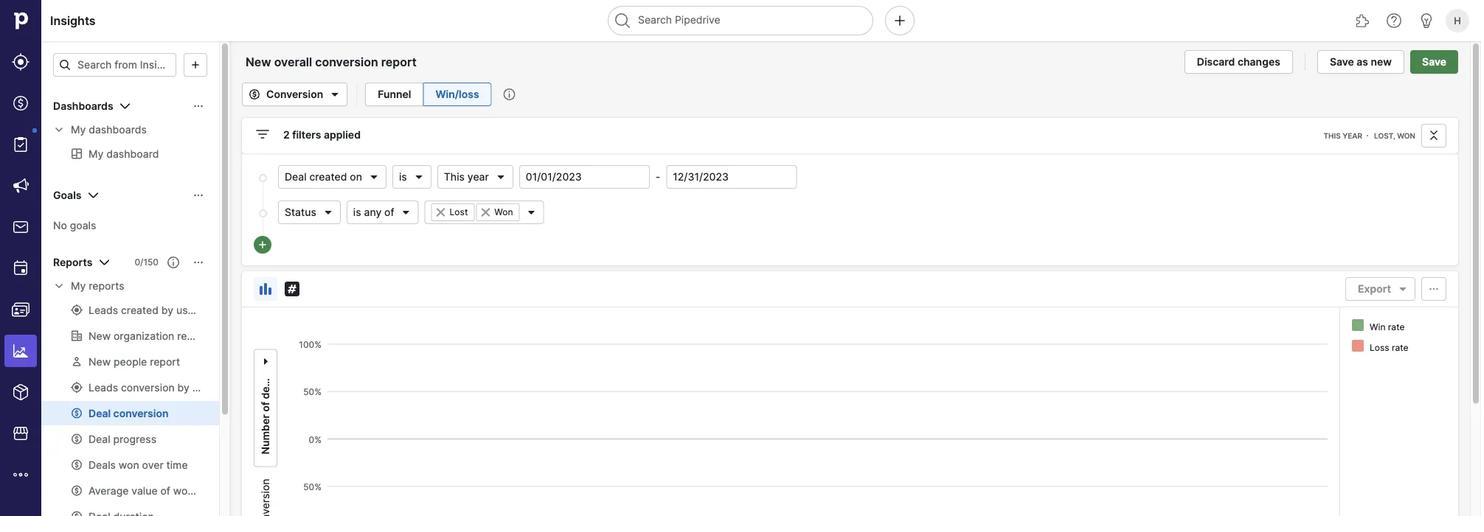 Task type: describe. For each thing, give the bounding box(es) containing it.
is any of
[[353, 206, 394, 219]]

this inside "popup button"
[[444, 171, 465, 183]]

my reports
[[71, 280, 124, 292]]

lost, won
[[1374, 131, 1415, 140]]

color primary image inside this year "popup button"
[[495, 171, 507, 183]]

my dashboards
[[71, 124, 147, 136]]

deal
[[285, 171, 307, 183]]

number of deals button
[[254, 349, 277, 467]]

of inside button
[[259, 402, 272, 412]]

MM/DD/YYYY text field
[[519, 165, 650, 189]]

2
[[283, 129, 290, 141]]

sales inbox image
[[12, 218, 30, 236]]

goals inside "button"
[[53, 189, 81, 202]]

loss rate
[[1370, 343, 1408, 353]]

leads image
[[12, 53, 30, 71]]

sales assistant image
[[1418, 12, 1435, 30]]

deal created on button
[[278, 165, 386, 189]]

color primary image inside field
[[526, 207, 537, 218]]

color primary image inside dashboards 'button'
[[116, 97, 134, 115]]

color secondary image for my dashboards
[[53, 124, 65, 136]]

insights image
[[12, 342, 30, 360]]

-
[[656, 171, 660, 183]]

1 horizontal spatial this year
[[1324, 131, 1362, 140]]

MM/DD/YYYY text field
[[666, 165, 797, 189]]

quick add image
[[891, 12, 909, 30]]

color primary image inside export button
[[1394, 283, 1412, 295]]

1 vertical spatial reports
[[89, 280, 124, 292]]

color undefined image
[[12, 136, 30, 153]]

rate for win rate
[[1388, 322, 1405, 333]]

this year inside "popup button"
[[444, 171, 489, 183]]

is for is any of
[[353, 206, 361, 219]]

win/loss button
[[424, 83, 492, 106]]

created
[[309, 171, 347, 183]]

1 horizontal spatial this
[[1324, 131, 1341, 140]]

of inside popup button
[[384, 206, 394, 219]]

0/150
[[135, 257, 159, 268]]

number of deals
[[259, 372, 272, 455]]

marketplace image
[[12, 425, 30, 443]]

Deal created on field
[[278, 165, 386, 189]]

rate for loss rate
[[1392, 343, 1408, 353]]

color primary inverted image
[[257, 239, 268, 251]]

none field containing lost
[[425, 201, 544, 224]]

0 vertical spatial reports
[[53, 256, 93, 269]]

lost
[[450, 207, 468, 218]]

2 filters applied
[[283, 129, 361, 141]]

Status field
[[278, 201, 341, 224]]

color primary image inside "goals" "button"
[[193, 190, 204, 201]]

contacts image
[[12, 301, 30, 319]]

Search Pipedrive field
[[608, 6, 873, 35]]

save as new
[[1330, 56, 1392, 68]]

color primary image inside number of deals button
[[260, 353, 271, 371]]

color primary image inside status popup button
[[322, 207, 334, 218]]

status
[[285, 206, 316, 219]]

1 vertical spatial dashboards
[[89, 124, 147, 136]]

conversion button
[[242, 83, 348, 106]]

year inside "popup button"
[[467, 171, 489, 183]]

New overall conversion report field
[[242, 52, 445, 72]]

1 horizontal spatial year
[[1343, 131, 1362, 140]]

1 vertical spatial goals
[[70, 219, 96, 232]]

export
[[1358, 283, 1391, 295]]

goals button
[[41, 184, 219, 207]]

1 horizontal spatial won
[[1397, 131, 1415, 140]]

save for save as new
[[1330, 56, 1354, 68]]

discard changes button
[[1184, 50, 1293, 74]]

as
[[1357, 56, 1368, 68]]

products image
[[12, 384, 30, 401]]

discard
[[1197, 56, 1235, 68]]

insights
[[50, 13, 96, 28]]

color primary image inside dashboards 'button'
[[193, 100, 204, 112]]



Task type: locate. For each thing, give the bounding box(es) containing it.
0 vertical spatial dashboards
[[53, 100, 113, 112]]

info image
[[503, 89, 515, 100]]

Search from Insights text field
[[53, 53, 176, 77]]

0 vertical spatial this year
[[1324, 131, 1362, 140]]

color secondary image left my reports at bottom left
[[53, 280, 65, 292]]

my down no goals
[[71, 280, 86, 292]]

is field
[[392, 165, 431, 189]]

any
[[364, 206, 382, 219]]

1 my from the top
[[71, 124, 86, 136]]

region
[[283, 331, 1328, 516]]

no
[[53, 219, 67, 232]]

this
[[1324, 131, 1341, 140], [444, 171, 465, 183]]

status button
[[278, 201, 341, 224]]

0 vertical spatial of
[[384, 206, 394, 219]]

0 horizontal spatial of
[[259, 402, 272, 412]]

1 color secondary image from the top
[[53, 124, 65, 136]]

color primary image inside the is any of popup button
[[400, 207, 412, 218]]

1 save from the left
[[1330, 56, 1354, 68]]

dashboards down dashboards 'button'
[[89, 124, 147, 136]]

filters
[[292, 129, 321, 141]]

of right any
[[384, 206, 394, 219]]

rate right loss
[[1392, 343, 1408, 353]]

win/loss
[[435, 88, 479, 101]]

0 horizontal spatial won
[[494, 207, 513, 218]]

loss
[[1370, 343, 1389, 353]]

1 vertical spatial my
[[71, 280, 86, 292]]

0 horizontal spatial this year
[[444, 171, 489, 183]]

dashboards
[[53, 100, 113, 112], [89, 124, 147, 136]]

new
[[1371, 56, 1392, 68]]

1 vertical spatial color secondary image
[[53, 280, 65, 292]]

reports
[[53, 256, 93, 269], [89, 280, 124, 292]]

deals
[[259, 372, 272, 399]]

number
[[259, 415, 272, 455]]

is any of field
[[347, 201, 419, 224]]

goals up "no"
[[53, 189, 81, 202]]

1 vertical spatial this
[[444, 171, 465, 183]]

1 horizontal spatial is
[[399, 171, 407, 183]]

0 horizontal spatial year
[[467, 171, 489, 183]]

won right lost,
[[1397, 131, 1415, 140]]

goals
[[53, 189, 81, 202], [70, 219, 96, 232]]

rate right win
[[1388, 322, 1405, 333]]

reports down no goals
[[89, 280, 124, 292]]

1 horizontal spatial save
[[1422, 56, 1446, 68]]

0 vertical spatial color secondary image
[[53, 124, 65, 136]]

0 vertical spatial won
[[1397, 131, 1415, 140]]

is any of button
[[347, 201, 419, 224]]

export button
[[1345, 277, 1415, 301]]

my for my dashboards
[[71, 124, 86, 136]]

color primary image
[[116, 97, 134, 115], [1425, 130, 1443, 142], [84, 187, 102, 204], [400, 207, 412, 218], [526, 207, 537, 218], [95, 254, 113, 271], [167, 257, 179, 268], [283, 280, 301, 298], [1425, 283, 1443, 295]]

0 vertical spatial year
[[1343, 131, 1362, 140]]

year left lost,
[[1343, 131, 1362, 140]]

dashboards up my dashboards
[[53, 100, 113, 112]]

0 vertical spatial goals
[[53, 189, 81, 202]]

won
[[1397, 131, 1415, 140], [494, 207, 513, 218]]

h button
[[1443, 6, 1472, 35]]

conversion
[[266, 88, 323, 101]]

1 vertical spatial of
[[259, 402, 272, 412]]

0 vertical spatial is
[[399, 171, 407, 183]]

save as new button
[[1317, 50, 1404, 74]]

color primary image
[[59, 59, 71, 71], [187, 59, 204, 71], [326, 86, 344, 103], [246, 89, 263, 100], [193, 100, 204, 112], [254, 125, 271, 143], [368, 171, 380, 183], [413, 171, 425, 183], [495, 171, 507, 183], [193, 190, 204, 201], [322, 207, 334, 218], [435, 207, 447, 218], [480, 207, 491, 218], [193, 257, 204, 268], [257, 280, 274, 298], [1394, 283, 1412, 295], [260, 353, 271, 371]]

this year up lost
[[444, 171, 489, 183]]

color primary image inside deal created on popup button
[[368, 171, 380, 183]]

my down dashboards 'button'
[[71, 124, 86, 136]]

this year button
[[437, 165, 513, 189]]

deal created on
[[285, 171, 362, 183]]

applied
[[324, 129, 361, 141]]

0 vertical spatial my
[[71, 124, 86, 136]]

1 horizontal spatial of
[[384, 206, 394, 219]]

year up lost
[[467, 171, 489, 183]]

year
[[1343, 131, 1362, 140], [467, 171, 489, 183]]

is
[[399, 171, 407, 183], [353, 206, 361, 219]]

1 vertical spatial this year
[[444, 171, 489, 183]]

1 vertical spatial rate
[[1392, 343, 1408, 353]]

color primary image inside 'is' popup button
[[413, 171, 425, 183]]

is inside popup button
[[399, 171, 407, 183]]

This year field
[[437, 165, 513, 189]]

save left as
[[1330, 56, 1354, 68]]

is inside popup button
[[353, 206, 361, 219]]

of down the "deals"
[[259, 402, 272, 412]]

of
[[384, 206, 394, 219], [259, 402, 272, 412]]

is button
[[392, 165, 431, 189]]

won inside field
[[494, 207, 513, 218]]

color secondary image
[[53, 124, 65, 136], [53, 280, 65, 292]]

color secondary image for my reports
[[53, 280, 65, 292]]

win
[[1370, 322, 1386, 333]]

goals right "no"
[[70, 219, 96, 232]]

lost,
[[1374, 131, 1395, 140]]

None field
[[425, 201, 544, 224]]

menu
[[0, 0, 41, 516]]

save down sales assistant image
[[1422, 56, 1446, 68]]

save button
[[1410, 50, 1458, 74]]

on
[[350, 171, 362, 183]]

this year left lost,
[[1324, 131, 1362, 140]]

changes
[[1238, 56, 1280, 68]]

this left lost,
[[1324, 131, 1341, 140]]

color secondary image right color undefined icon
[[53, 124, 65, 136]]

0 horizontal spatial this
[[444, 171, 465, 183]]

is for is
[[399, 171, 407, 183]]

1 vertical spatial won
[[494, 207, 513, 218]]

h
[[1454, 15, 1461, 26]]

0 vertical spatial rate
[[1388, 322, 1405, 333]]

deals image
[[12, 94, 30, 112]]

1 vertical spatial year
[[467, 171, 489, 183]]

rate
[[1388, 322, 1405, 333], [1392, 343, 1408, 353]]

0 vertical spatial this
[[1324, 131, 1341, 140]]

menu item
[[0, 330, 41, 372]]

activities image
[[12, 260, 30, 277]]

this up lost
[[444, 171, 465, 183]]

is left any
[[353, 206, 361, 219]]

1 vertical spatial is
[[353, 206, 361, 219]]

reports up my reports at bottom left
[[53, 256, 93, 269]]

funnel button
[[365, 83, 424, 106]]

0 horizontal spatial save
[[1330, 56, 1354, 68]]

0 horizontal spatial is
[[353, 206, 361, 219]]

2 save from the left
[[1422, 56, 1446, 68]]

more image
[[12, 466, 30, 484]]

my
[[71, 124, 86, 136], [71, 280, 86, 292]]

home image
[[10, 10, 32, 32]]

save
[[1330, 56, 1354, 68], [1422, 56, 1446, 68]]

is up the is any of popup button
[[399, 171, 407, 183]]

save for save
[[1422, 56, 1446, 68]]

color primary image inside "goals" "button"
[[84, 187, 102, 204]]

dashboards button
[[41, 94, 219, 118]]

this year
[[1324, 131, 1362, 140], [444, 171, 489, 183]]

campaigns image
[[12, 177, 30, 195]]

discard changes
[[1197, 56, 1280, 68]]

quick help image
[[1385, 12, 1403, 30]]

2 color secondary image from the top
[[53, 280, 65, 292]]

my for my reports
[[71, 280, 86, 292]]

won right lost
[[494, 207, 513, 218]]

win rate
[[1370, 322, 1405, 333]]

dashboards inside 'button'
[[53, 100, 113, 112]]

2 my from the top
[[71, 280, 86, 292]]

funnel
[[378, 88, 411, 101]]

no goals
[[53, 219, 96, 232]]



Task type: vqa. For each thing, say whether or not it's contained in the screenshot.
save as new button
yes



